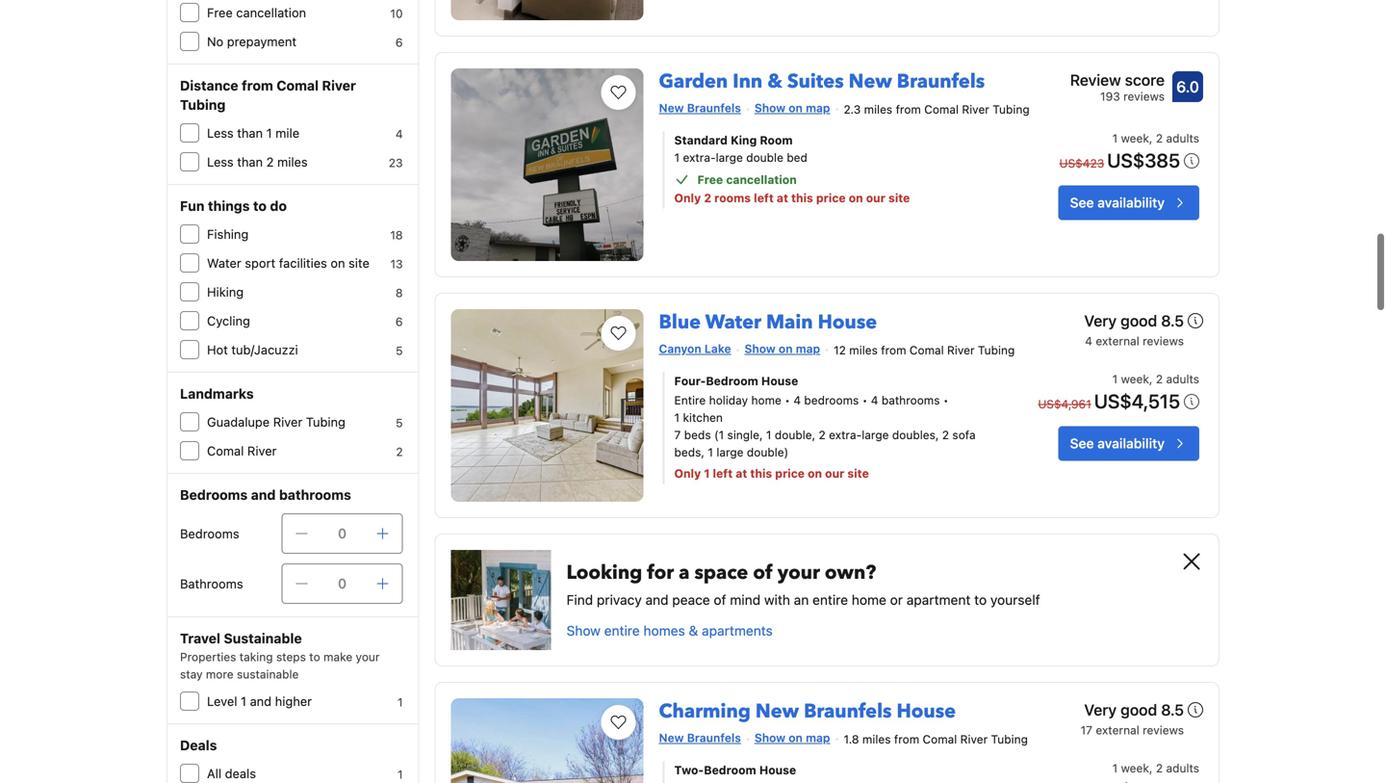 Task type: describe. For each thing, give the bounding box(es) containing it.
garden inn & suites new braunfels
[[659, 68, 986, 95]]

2.3 miles from comal river tubing
[[844, 102, 1030, 116]]

2 vertical spatial large
[[717, 445, 744, 459]]

show for garden
[[755, 101, 786, 115]]

reviews for charming new braunfels house
[[1143, 723, 1185, 737]]

4 left bedrooms
[[794, 393, 801, 407]]

very good 8.5 17 external reviews
[[1081, 701, 1185, 737]]

space
[[695, 560, 749, 586]]

very good 8.5 4 external reviews
[[1085, 312, 1185, 348]]

cycling
[[207, 314, 250, 328]]

see for blue water main house
[[1071, 435, 1095, 451]]

new braunfels for charming
[[659, 731, 742, 745]]

only inside 'four-bedroom house entire holiday home • 4 bedrooms • 4 bathrooms • 1 kitchen 7 beds (1 single, 1 double, 2 extra-large doubles, 2 sofa beds, 1 large double) only 1 left at this price on our site'
[[675, 467, 701, 480]]

king
[[731, 133, 757, 147]]

193
[[1101, 90, 1121, 103]]

bathrooms inside 'four-bedroom house entire holiday home • 4 bedrooms • 4 bathrooms • 1 kitchen 7 beds (1 single, 1 double, 2 extra-large doubles, 2 sofa beds, 1 large double) only 1 left at this price on our site'
[[882, 393, 941, 407]]

less than 1 mile
[[207, 126, 300, 140]]

6.0
[[1177, 78, 1200, 96]]

sustainable
[[237, 667, 299, 681]]

bedroom for four-
[[706, 374, 759, 388]]

0 horizontal spatial of
[[714, 592, 727, 608]]

beds,
[[675, 445, 705, 459]]

apartments
[[702, 623, 773, 639]]

on down suites
[[789, 101, 803, 115]]

braunfels down the garden
[[687, 101, 742, 115]]

0 horizontal spatial free cancellation
[[207, 5, 306, 20]]

us$423
[[1060, 156, 1105, 170]]

house down charming new braunfels house
[[760, 763, 797, 777]]

1 horizontal spatial free cancellation
[[698, 173, 797, 186]]

guadalupe
[[207, 415, 270, 429]]

0 vertical spatial left
[[754, 191, 774, 205]]

our inside 'four-bedroom house entire holiday home • 4 bedrooms • 4 bathrooms • 1 kitchen 7 beds (1 single, 1 double, 2 extra-large doubles, 2 sofa beds, 1 large double) only 1 left at this price on our site'
[[826, 467, 845, 480]]

hot
[[207, 342, 228, 357]]

5 for hot tub/jacuzzi
[[396, 344, 403, 357]]

3 week from the top
[[1122, 761, 1150, 775]]

house up 1.8 miles from comal river tubing at the right bottom of the page
[[897, 698, 956, 725]]

distance from comal river tubing
[[180, 78, 356, 113]]

two-bedroom house link
[[675, 761, 1000, 779]]

7
[[675, 428, 681, 441]]

looking
[[567, 560, 643, 586]]

main
[[767, 309, 814, 336]]

review score 193 reviews
[[1071, 71, 1165, 103]]

double,
[[775, 428, 816, 441]]

17
[[1081, 723, 1093, 737]]

braunfels up 1.8
[[804, 698, 892, 725]]

hiking
[[207, 285, 244, 299]]

0 for bathrooms
[[338, 576, 347, 591]]

fun
[[180, 198, 205, 214]]

on down the standard king room link
[[849, 191, 864, 205]]

6 for no prepayment
[[396, 36, 403, 49]]

doubles,
[[893, 428, 940, 441]]

new up 2.3
[[849, 68, 893, 95]]

homes
[[644, 623, 686, 639]]

at inside 'four-bedroom house entire holiday home • 4 bedrooms • 4 bathrooms • 1 kitchen 7 beds (1 single, 1 double, 2 extra-large doubles, 2 sofa beds, 1 large double) only 1 left at this price on our site'
[[736, 467, 748, 480]]

12 miles from comal river tubing
[[834, 343, 1015, 357]]

price inside 'four-bedroom house entire holiday home • 4 bedrooms • 4 bathrooms • 1 kitchen 7 beds (1 single, 1 double, 2 extra-large doubles, 2 sofa beds, 1 large double) only 1 left at this price on our site'
[[776, 467, 805, 480]]

garden
[[659, 68, 728, 95]]

sustainable
[[224, 630, 302, 646]]

hot tub/jacuzzi
[[207, 342, 298, 357]]

on down charming new braunfels house
[[789, 731, 803, 745]]

0 vertical spatial large
[[716, 151, 743, 164]]

1 vertical spatial free
[[698, 173, 724, 186]]

only 2 rooms left at this price on our site
[[675, 191, 911, 205]]

standard king room
[[675, 133, 793, 147]]

map for &
[[806, 101, 831, 115]]

0 horizontal spatial extra-
[[683, 151, 716, 164]]

with
[[765, 592, 791, 608]]

own?
[[825, 560, 877, 586]]

looking for a space of your own? find privacy and peace of mind with an entire home or apartment to yourself
[[567, 560, 1041, 608]]

see availability link for garden inn & suites new braunfels
[[1059, 185, 1200, 220]]

your inside looking for a space of your own? find privacy and peace of mind with an entire home or apartment to yourself
[[778, 560, 821, 586]]

beds
[[685, 428, 711, 441]]

3 , from the top
[[1150, 761, 1153, 775]]

very good element for charming new braunfels house
[[1081, 698, 1185, 721]]

all deals
[[207, 766, 256, 781]]

week for blue water main house
[[1122, 372, 1150, 386]]

on down the 'main'
[[779, 342, 793, 355]]

show on map for main
[[745, 342, 821, 355]]

from for garden inn & suites new braunfels
[[896, 102, 922, 116]]

6 for cycling
[[396, 315, 403, 328]]

0 horizontal spatial free
[[207, 5, 233, 20]]

to inside looking for a space of your own? find privacy and peace of mind with an entire home or apartment to yourself
[[975, 592, 987, 608]]

review score element
[[1071, 68, 1165, 92]]

suites
[[788, 68, 844, 95]]

a
[[679, 560, 690, 586]]

adults for blue water main house
[[1167, 372, 1200, 386]]

1 only from the top
[[675, 191, 701, 205]]

bedroom for two-
[[704, 763, 757, 777]]

do
[[270, 198, 287, 214]]

travel
[[180, 630, 221, 646]]

standard king room link
[[675, 131, 1000, 149]]

scored 6.0 element
[[1173, 71, 1204, 102]]

bedrooms and bathrooms
[[180, 487, 351, 503]]

home inside 'four-bedroom house entire holiday home • 4 bedrooms • 4 bathrooms • 1 kitchen 7 beds (1 single, 1 double, 2 extra-large doubles, 2 sofa beds, 1 large double) only 1 left at this price on our site'
[[752, 393, 782, 407]]

new up two-
[[659, 731, 684, 745]]

blue
[[659, 309, 701, 336]]

0 vertical spatial site
[[889, 191, 911, 205]]

garden inn & suites new braunfels image
[[451, 68, 644, 261]]

blue water main house image
[[451, 309, 644, 502]]

facilities
[[279, 256, 327, 270]]

landmarks
[[180, 386, 254, 402]]

comal inside distance from comal river tubing
[[277, 78, 319, 93]]

two-
[[675, 763, 704, 777]]

from for charming new braunfels house
[[895, 732, 920, 746]]

or
[[891, 592, 903, 608]]

tubing for charming new braunfels house
[[992, 732, 1029, 746]]

miles for blue water main house
[[850, 343, 878, 357]]

1 extra-large double bed
[[675, 151, 808, 164]]

no
[[207, 34, 224, 49]]

show on map for &
[[755, 101, 831, 115]]

room
[[760, 133, 793, 147]]

privacy
[[597, 592, 642, 608]]

double
[[747, 151, 784, 164]]

show entire homes & apartments button
[[567, 621, 773, 641]]

and inside looking for a space of your own? find privacy and peace of mind with an entire home or apartment to yourself
[[646, 592, 669, 608]]

braunfels up 2.3 miles from comal river tubing
[[897, 68, 986, 95]]

2 • from the left
[[863, 393, 868, 407]]

show on map for braunfels
[[755, 731, 831, 745]]

on right facilities
[[331, 256, 345, 270]]

from inside distance from comal river tubing
[[242, 78, 273, 93]]

comal down guadalupe
[[207, 444, 244, 458]]

from for blue water main house
[[882, 343, 907, 357]]

see availability link for blue water main house
[[1059, 426, 1200, 461]]

0 for bedrooms
[[338, 525, 347, 541]]

rooms
[[715, 191, 751, 205]]

1.8 miles from comal river tubing
[[844, 732, 1029, 746]]

1 week , 2 adults for blue water main house
[[1113, 372, 1200, 386]]

see availability for garden inn & suites new braunfels
[[1071, 194, 1165, 210]]

level 1 and higher
[[207, 694, 312, 708]]

single,
[[728, 428, 763, 441]]

braunfels down the charming
[[687, 731, 742, 745]]

fishing
[[207, 227, 249, 241]]

tubing for blue water main house
[[979, 343, 1015, 357]]

1 • from the left
[[785, 393, 791, 407]]

0 horizontal spatial bathrooms
[[279, 487, 351, 503]]

house up 12
[[818, 309, 878, 336]]

tub/jacuzzi
[[232, 342, 298, 357]]

miles down "mile"
[[277, 155, 308, 169]]

2 vertical spatial and
[[250, 694, 272, 708]]

0 vertical spatial price
[[817, 191, 846, 205]]

reviews for blue water main house
[[1143, 334, 1185, 348]]

bathrooms
[[180, 576, 243, 591]]

sport
[[245, 256, 276, 270]]

canyon
[[659, 342, 702, 355]]

0 vertical spatial and
[[251, 487, 276, 503]]

13
[[391, 257, 403, 271]]

see availability for blue water main house
[[1071, 435, 1165, 451]]

four-
[[675, 374, 706, 388]]

2.3
[[844, 102, 861, 116]]

higher
[[275, 694, 312, 708]]

3 1 week , 2 adults from the top
[[1113, 761, 1200, 775]]

1 vertical spatial site
[[349, 256, 370, 270]]

new down the garden
[[659, 101, 684, 115]]

apartment
[[907, 592, 971, 608]]

less for less than 2 miles
[[207, 155, 234, 169]]

things
[[208, 198, 250, 214]]

map for braunfels
[[806, 731, 831, 745]]

blue water main house
[[659, 309, 878, 336]]

charming
[[659, 698, 751, 725]]

deals
[[180, 737, 217, 753]]



Task type: locate. For each thing, give the bounding box(es) containing it.
2 vertical spatial to
[[309, 650, 320, 664]]

0 horizontal spatial cancellation
[[236, 5, 306, 20]]

see availability down us$4,515
[[1071, 435, 1165, 451]]

1 8.5 from the top
[[1162, 312, 1185, 330]]

6 down 10
[[396, 36, 403, 49]]

2 vertical spatial week
[[1122, 761, 1150, 775]]

2 good from the top
[[1121, 701, 1158, 719]]

0 vertical spatial new braunfels
[[659, 101, 742, 115]]

1 horizontal spatial extra-
[[829, 428, 862, 441]]

from right 2.3
[[896, 102, 922, 116]]

1 vertical spatial week
[[1122, 372, 1150, 386]]

1 vertical spatial water
[[706, 309, 762, 336]]

on inside 'four-bedroom house entire holiday home • 4 bedrooms • 4 bathrooms • 1 kitchen 7 beds (1 single, 1 double, 2 extra-large doubles, 2 sofa beds, 1 large double) only 1 left at this price on our site'
[[808, 467, 823, 480]]

good inside very good 8.5 17 external reviews
[[1121, 701, 1158, 719]]

1 vertical spatial adults
[[1167, 372, 1200, 386]]

2 6 from the top
[[396, 315, 403, 328]]

0 vertical spatial see
[[1071, 194, 1095, 210]]

0 vertical spatial ,
[[1150, 131, 1153, 145]]

2 adults from the top
[[1167, 372, 1200, 386]]

price
[[817, 191, 846, 205], [776, 467, 805, 480]]

guadalupe river tubing
[[207, 415, 346, 429]]

than for 2
[[237, 155, 263, 169]]

bedrooms up the bathrooms
[[180, 526, 239, 541]]

good for blue water main house
[[1121, 312, 1158, 330]]

left
[[754, 191, 774, 205], [713, 467, 733, 480]]

entire down privacy
[[605, 623, 640, 639]]

blue water main house link
[[659, 301, 878, 336]]

1 5 from the top
[[396, 344, 403, 357]]

standard
[[675, 133, 728, 147]]

, up us$4,515
[[1150, 372, 1153, 386]]

prepayment
[[227, 34, 297, 49]]

water up 'hiking'
[[207, 256, 242, 270]]

kitchen
[[683, 411, 723, 424]]

week up us$385
[[1122, 131, 1150, 145]]

and down "for"
[[646, 592, 669, 608]]

1 than from the top
[[237, 126, 263, 140]]

1 horizontal spatial bathrooms
[[882, 393, 941, 407]]

your inside travel sustainable properties taking steps to make your stay more sustainable
[[356, 650, 380, 664]]

extra- down standard
[[683, 151, 716, 164]]

1 vertical spatial external
[[1096, 723, 1140, 737]]

at down bed
[[777, 191, 789, 205]]

miles for charming new braunfels house
[[863, 732, 891, 746]]

0 vertical spatial of
[[754, 560, 773, 586]]

0 vertical spatial see availability
[[1071, 194, 1165, 210]]

very good element
[[1085, 309, 1185, 332], [1081, 698, 1185, 721]]

1 see from the top
[[1071, 194, 1095, 210]]

yourself
[[991, 592, 1041, 608]]

0 vertical spatial 0
[[338, 525, 347, 541]]

extra- inside 'four-bedroom house entire holiday home • 4 bedrooms • 4 bathrooms • 1 kitchen 7 beds (1 single, 1 double, 2 extra-large doubles, 2 sofa beds, 1 large double) only 1 left at this price on our site'
[[829, 428, 862, 441]]

0 down bedrooms and bathrooms
[[338, 525, 347, 541]]

score
[[1126, 71, 1165, 89]]

1 vertical spatial 1 week , 2 adults
[[1113, 372, 1200, 386]]

0 horizontal spatial &
[[689, 623, 699, 639]]

1 vertical spatial good
[[1121, 701, 1158, 719]]

8.5 for charming new braunfels house
[[1162, 701, 1185, 719]]

tubing for garden inn & suites new braunfels
[[993, 102, 1030, 116]]

charming new braunfels house
[[659, 698, 956, 725]]

0 vertical spatial bedrooms
[[180, 487, 248, 503]]

1 vertical spatial availability
[[1098, 435, 1165, 451]]

4 down the four-bedroom house link
[[871, 393, 879, 407]]

week for garden inn & suites new braunfels
[[1122, 131, 1150, 145]]

2 horizontal spatial to
[[975, 592, 987, 608]]

1 week , 2 adults for garden inn & suites new braunfels
[[1113, 131, 1200, 145]]

of up with
[[754, 560, 773, 586]]

8.5 for blue water main house
[[1162, 312, 1185, 330]]

2 less from the top
[[207, 155, 234, 169]]

miles right 2.3
[[865, 102, 893, 116]]

4 inside "very good 8.5 4 external reviews"
[[1086, 334, 1093, 348]]

1 vertical spatial price
[[776, 467, 805, 480]]

comal for garden inn & suites new braunfels
[[925, 102, 959, 116]]

1 week from the top
[[1122, 131, 1150, 145]]

reviews up us$4,515
[[1143, 334, 1185, 348]]

holiday
[[710, 393, 748, 407]]

double)
[[747, 445, 789, 459]]

and down comal river
[[251, 487, 276, 503]]

2 see availability from the top
[[1071, 435, 1165, 451]]

properties
[[180, 650, 236, 664]]

1 new braunfels from the top
[[659, 101, 742, 115]]

1.8
[[844, 732, 860, 746]]

1
[[266, 126, 272, 140], [1113, 131, 1118, 145], [675, 151, 680, 164], [1113, 372, 1118, 386], [675, 411, 680, 424], [767, 428, 772, 441], [708, 445, 714, 459], [704, 467, 710, 480], [241, 694, 247, 708], [398, 695, 403, 709], [1113, 761, 1118, 775], [398, 768, 403, 781]]

1 see availability from the top
[[1071, 194, 1165, 210]]

1 horizontal spatial your
[[778, 560, 821, 586]]

4
[[396, 127, 403, 141], [1086, 334, 1093, 348], [794, 393, 801, 407], [871, 393, 879, 407]]

3 • from the left
[[944, 393, 949, 407]]

1 horizontal spatial to
[[309, 650, 320, 664]]

2 , from the top
[[1150, 372, 1153, 386]]

looking for a space of your own? image
[[451, 550, 551, 650]]

1 , from the top
[[1150, 131, 1153, 145]]

&
[[768, 68, 783, 95], [689, 623, 699, 639]]

than up less than 2 miles
[[237, 126, 263, 140]]

availability down us$4,515
[[1098, 435, 1165, 451]]

adults for garden inn & suites new braunfels
[[1167, 131, 1200, 145]]

2 vertical spatial map
[[806, 731, 831, 745]]

less for less than 1 mile
[[207, 126, 234, 140]]

free
[[207, 5, 233, 20], [698, 173, 724, 186]]

availability
[[1098, 194, 1165, 210], [1098, 435, 1165, 451]]

12
[[834, 343, 847, 357]]

1 very from the top
[[1085, 312, 1117, 330]]

1 vertical spatial ,
[[1150, 372, 1153, 386]]

0 vertical spatial availability
[[1098, 194, 1165, 210]]

comal for blue water main house
[[910, 343, 945, 357]]

5
[[396, 344, 403, 357], [396, 416, 403, 430]]

on down double,
[[808, 467, 823, 480]]

0 vertical spatial very good element
[[1085, 309, 1185, 332]]

free cancellation down 1 extra-large double bed
[[698, 173, 797, 186]]

1 vertical spatial than
[[237, 155, 263, 169]]

• right bedrooms
[[863, 393, 868, 407]]

level
[[207, 694, 237, 708]]

see down us$423
[[1071, 194, 1095, 210]]

1 vertical spatial only
[[675, 467, 701, 480]]

2 new braunfels from the top
[[659, 731, 742, 745]]

1 horizontal spatial •
[[863, 393, 868, 407]]

1 horizontal spatial entire
[[813, 592, 849, 608]]

show for blue
[[745, 342, 776, 355]]

very for blue water main house
[[1085, 312, 1117, 330]]

entire inside button
[[605, 623, 640, 639]]

external
[[1096, 334, 1140, 348], [1096, 723, 1140, 737]]

• down 12 miles from comal river tubing
[[944, 393, 949, 407]]

2 0 from the top
[[338, 576, 347, 591]]

adults up us$385
[[1167, 131, 1200, 145]]

site down bedrooms
[[848, 467, 870, 480]]

house inside 'four-bedroom house entire holiday home • 4 bedrooms • 4 bathrooms • 1 kitchen 7 beds (1 single, 1 double, 2 extra-large doubles, 2 sofa beds, 1 large double) only 1 left at this price on our site'
[[762, 374, 799, 388]]

less down "less than 1 mile"
[[207, 155, 234, 169]]

1 6 from the top
[[396, 36, 403, 49]]

see down us$4,961
[[1071, 435, 1095, 451]]

price down double)
[[776, 467, 805, 480]]

make
[[324, 650, 353, 664]]

external inside very good 8.5 17 external reviews
[[1096, 723, 1140, 737]]

find
[[567, 592, 594, 608]]

free cancellation up no prepayment at the left of the page
[[207, 5, 306, 20]]

2 external from the top
[[1096, 723, 1140, 737]]

1 vertical spatial at
[[736, 467, 748, 480]]

,
[[1150, 131, 1153, 145], [1150, 372, 1153, 386], [1150, 761, 1153, 775]]

bedroom inside 'four-bedroom house entire holiday home • 4 bedrooms • 4 bathrooms • 1 kitchen 7 beds (1 single, 1 double, 2 extra-large doubles, 2 sofa beds, 1 large double) only 1 left at this price on our site'
[[706, 374, 759, 388]]

map for main
[[796, 342, 821, 355]]

very good element up "17"
[[1081, 698, 1185, 721]]

to left do
[[253, 198, 267, 214]]

show up room
[[755, 101, 786, 115]]

new up two-bedroom house
[[756, 698, 800, 725]]

four-bedroom house link
[[675, 372, 1000, 389]]

see availability link down us$385
[[1059, 185, 1200, 220]]

1 less from the top
[[207, 126, 234, 140]]

good for charming new braunfels house
[[1121, 701, 1158, 719]]

only down beds, on the bottom of page
[[675, 467, 701, 480]]

1 vertical spatial very
[[1085, 701, 1117, 719]]

1 horizontal spatial free
[[698, 173, 724, 186]]

map down charming new braunfels house
[[806, 731, 831, 745]]

0 vertical spatial only
[[675, 191, 701, 205]]

very good element for blue water main house
[[1085, 309, 1185, 332]]

stay
[[180, 667, 203, 681]]

1 horizontal spatial &
[[768, 68, 783, 95]]

1 1 week , 2 adults from the top
[[1113, 131, 1200, 145]]

0 horizontal spatial site
[[349, 256, 370, 270]]

1 good from the top
[[1121, 312, 1158, 330]]

1 vertical spatial home
[[852, 592, 887, 608]]

comal right 1.8
[[923, 732, 958, 746]]

reviews inside very good 8.5 17 external reviews
[[1143, 723, 1185, 737]]

1 availability from the top
[[1098, 194, 1165, 210]]

less than 2 miles
[[207, 155, 308, 169]]

2 see from the top
[[1071, 435, 1095, 451]]

0 horizontal spatial price
[[776, 467, 805, 480]]

home left "or"
[[852, 592, 887, 608]]

0 horizontal spatial your
[[356, 650, 380, 664]]

1 horizontal spatial water
[[706, 309, 762, 336]]

& right "inn"
[[768, 68, 783, 95]]

show down blue water main house
[[745, 342, 776, 355]]

0 vertical spatial free cancellation
[[207, 5, 306, 20]]

new braunfels for garden
[[659, 101, 742, 115]]

0 vertical spatial water
[[207, 256, 242, 270]]

river inside distance from comal river tubing
[[322, 78, 356, 93]]

1 horizontal spatial cancellation
[[727, 173, 797, 186]]

• up double,
[[785, 393, 791, 407]]

large
[[716, 151, 743, 164], [862, 428, 889, 441], [717, 445, 744, 459]]

1 adults from the top
[[1167, 131, 1200, 145]]

2 only from the top
[[675, 467, 701, 480]]

1 week , 2 adults up us$385
[[1113, 131, 1200, 145]]

1 vertical spatial to
[[975, 592, 987, 608]]

, for blue water main house
[[1150, 372, 1153, 386]]

1 week , 2 adults
[[1113, 131, 1200, 145], [1113, 372, 1200, 386], [1113, 761, 1200, 775]]

of left mind
[[714, 592, 727, 608]]

10
[[391, 7, 403, 20]]

2 very from the top
[[1085, 701, 1117, 719]]

miles right 1.8
[[863, 732, 891, 746]]

taking
[[240, 650, 273, 664]]

than for 1
[[237, 126, 263, 140]]

map down suites
[[806, 101, 831, 115]]

cancellation up "prepayment"
[[236, 5, 306, 20]]

see
[[1071, 194, 1095, 210], [1071, 435, 1095, 451]]

1 vertical spatial bathrooms
[[279, 487, 351, 503]]

2 vertical spatial show on map
[[755, 731, 831, 745]]

water
[[207, 256, 242, 270], [706, 309, 762, 336]]

3 adults from the top
[[1167, 761, 1200, 775]]

tubing inside distance from comal river tubing
[[180, 97, 226, 113]]

site inside 'four-bedroom house entire holiday home • 4 bedrooms • 4 bathrooms • 1 kitchen 7 beds (1 single, 1 double, 2 extra-large doubles, 2 sofa beds, 1 large double) only 1 left at this price on our site'
[[848, 467, 870, 480]]

good
[[1121, 312, 1158, 330], [1121, 701, 1158, 719]]

this down double)
[[751, 467, 773, 480]]

see availability link down us$4,515
[[1059, 426, 1200, 461]]

0 horizontal spatial to
[[253, 198, 267, 214]]

1 vertical spatial see availability
[[1071, 435, 1165, 451]]

home
[[752, 393, 782, 407], [852, 592, 887, 608]]

0 vertical spatial cancellation
[[236, 5, 306, 20]]

1 horizontal spatial of
[[754, 560, 773, 586]]

our down bedrooms
[[826, 467, 845, 480]]

deals
[[225, 766, 256, 781]]

0 vertical spatial adults
[[1167, 131, 1200, 145]]

8.5 inside very good 8.5 17 external reviews
[[1162, 701, 1185, 719]]

2 5 from the top
[[396, 416, 403, 430]]

tubing
[[180, 97, 226, 113], [993, 102, 1030, 116], [979, 343, 1015, 357], [306, 415, 346, 429], [992, 732, 1029, 746]]

bedrooms
[[805, 393, 859, 407]]

2 vertical spatial adults
[[1167, 761, 1200, 775]]

entire
[[813, 592, 849, 608], [605, 623, 640, 639]]

(1
[[715, 428, 724, 441]]

reviews right "17"
[[1143, 723, 1185, 737]]

show for charming
[[755, 731, 786, 745]]

1 vertical spatial this
[[751, 467, 773, 480]]

adults down very good 8.5 17 external reviews
[[1167, 761, 1200, 775]]

charming new braunfels house link
[[659, 691, 956, 725]]

2 vertical spatial ,
[[1150, 761, 1153, 775]]

23
[[389, 156, 403, 170]]

availability for blue water main house
[[1098, 435, 1165, 451]]

new braunfels
[[659, 101, 742, 115], [659, 731, 742, 745]]

0 vertical spatial map
[[806, 101, 831, 115]]

1 vertical spatial our
[[826, 467, 845, 480]]

2 1 week , 2 adults from the top
[[1113, 372, 1200, 386]]

1 bedrooms from the top
[[180, 487, 248, 503]]

0 vertical spatial see availability link
[[1059, 185, 1200, 220]]

week down very good 8.5 17 external reviews
[[1122, 761, 1150, 775]]

1 horizontal spatial price
[[817, 191, 846, 205]]

very
[[1085, 312, 1117, 330], [1085, 701, 1117, 719]]

sofa
[[953, 428, 976, 441]]

bathrooms up the doubles, on the right bottom
[[882, 393, 941, 407]]

reviews
[[1124, 90, 1165, 103], [1143, 334, 1185, 348], [1143, 723, 1185, 737]]

0 vertical spatial 1 week , 2 adults
[[1113, 131, 1200, 145]]

1 vertical spatial extra-
[[829, 428, 862, 441]]

our down the standard king room link
[[867, 191, 886, 205]]

from
[[242, 78, 273, 93], [896, 102, 922, 116], [882, 343, 907, 357], [895, 732, 920, 746]]

1 vertical spatial new braunfels
[[659, 731, 742, 745]]

price down the standard king room link
[[817, 191, 846, 205]]

comal up "mile"
[[277, 78, 319, 93]]

1 week , 2 adults up us$4,515
[[1113, 372, 1200, 386]]

2 availability from the top
[[1098, 435, 1165, 451]]

1 vertical spatial your
[[356, 650, 380, 664]]

adults up us$4,515
[[1167, 372, 1200, 386]]

miles for garden inn & suites new braunfels
[[865, 102, 893, 116]]

1 vertical spatial free cancellation
[[698, 173, 797, 186]]

good inside "very good 8.5 4 external reviews"
[[1121, 312, 1158, 330]]

2 vertical spatial 1 week , 2 adults
[[1113, 761, 1200, 775]]

0 vertical spatial our
[[867, 191, 886, 205]]

free up rooms at the right of page
[[698, 173, 724, 186]]

0 vertical spatial at
[[777, 191, 789, 205]]

comal for charming new braunfels house
[[923, 732, 958, 746]]

extra-
[[683, 151, 716, 164], [829, 428, 862, 441]]

to inside travel sustainable properties taking steps to make your stay more sustainable
[[309, 650, 320, 664]]

us$4,961
[[1039, 397, 1092, 411]]

this down bed
[[792, 191, 814, 205]]

less up less than 2 miles
[[207, 126, 234, 140]]

garden inn & suites new braunfels link
[[659, 61, 986, 95]]

1 external from the top
[[1096, 334, 1140, 348]]

very up us$4,515
[[1085, 312, 1117, 330]]

2 than from the top
[[237, 155, 263, 169]]

see availability link
[[1059, 185, 1200, 220], [1059, 426, 1200, 461]]

mile
[[276, 126, 300, 140]]

& right homes in the left bottom of the page
[[689, 623, 699, 639]]

very inside very good 8.5 17 external reviews
[[1085, 701, 1117, 719]]

this inside 'four-bedroom house entire holiday home • 4 bedrooms • 4 bathrooms • 1 kitchen 7 beds (1 single, 1 double, 2 extra-large doubles, 2 sofa beds, 1 large double) only 1 left at this price on our site'
[[751, 467, 773, 480]]

two-bedroom house
[[675, 763, 797, 777]]

availability for garden inn & suites new braunfels
[[1098, 194, 1165, 210]]

from right 12
[[882, 343, 907, 357]]

1 vertical spatial &
[[689, 623, 699, 639]]

site down the standard king room link
[[889, 191, 911, 205]]

6 down 8
[[396, 315, 403, 328]]

house up double,
[[762, 374, 799, 388]]

2 see availability link from the top
[[1059, 426, 1200, 461]]

large down the "(1"
[[717, 445, 744, 459]]

1 vertical spatial 5
[[396, 416, 403, 430]]

entire
[[675, 393, 706, 407]]

1 vertical spatial less
[[207, 155, 234, 169]]

new braunfels down the charming
[[659, 731, 742, 745]]

bedroom up holiday
[[706, 374, 759, 388]]

& inside button
[[689, 623, 699, 639]]

1 horizontal spatial at
[[777, 191, 789, 205]]

four-bedroom house entire holiday home • 4 bedrooms • 4 bathrooms • 1 kitchen 7 beds (1 single, 1 double, 2 extra-large doubles, 2 sofa beds, 1 large double) only 1 left at this price on our site
[[675, 374, 976, 480]]

0 vertical spatial this
[[792, 191, 814, 205]]

site
[[889, 191, 911, 205], [349, 256, 370, 270], [848, 467, 870, 480]]

bedrooms down comal river
[[180, 487, 248, 503]]

0 vertical spatial reviews
[[1124, 90, 1165, 103]]

, down very good 8.5 17 external reviews
[[1150, 761, 1153, 775]]

1 horizontal spatial our
[[867, 191, 886, 205]]

availability down us$385
[[1098, 194, 1165, 210]]

see availability down us$385
[[1071, 194, 1165, 210]]

than down "less than 1 mile"
[[237, 155, 263, 169]]

very up "17"
[[1085, 701, 1117, 719]]

1 horizontal spatial this
[[792, 191, 814, 205]]

bedrooms
[[180, 487, 248, 503], [180, 526, 239, 541]]

reviews inside review score 193 reviews
[[1124, 90, 1165, 103]]

peace
[[673, 592, 711, 608]]

1 vertical spatial bedrooms
[[180, 526, 239, 541]]

1 vertical spatial reviews
[[1143, 334, 1185, 348]]

very inside "very good 8.5 4 external reviews"
[[1085, 312, 1117, 330]]

8.5 inside "very good 8.5 4 external reviews"
[[1162, 312, 1185, 330]]

and down sustainable
[[250, 694, 272, 708]]

external inside "very good 8.5 4 external reviews"
[[1096, 334, 1140, 348]]

large down standard king room
[[716, 151, 743, 164]]

steps
[[276, 650, 306, 664]]

to left yourself
[[975, 592, 987, 608]]

bedrooms for bedrooms and bathrooms
[[180, 487, 248, 503]]

large left the doubles, on the right bottom
[[862, 428, 889, 441]]

5 for guadalupe river tubing
[[396, 416, 403, 430]]

0 horizontal spatial this
[[751, 467, 773, 480]]

0 vertical spatial 5
[[396, 344, 403, 357]]

reviews down score
[[1124, 90, 1165, 103]]

new braunfels down the garden
[[659, 101, 742, 115]]

1 see availability link from the top
[[1059, 185, 1200, 220]]

lake
[[705, 342, 732, 355]]

very good element up us$4,515
[[1085, 309, 1185, 332]]

inn
[[733, 68, 763, 95]]

water sport facilities on site
[[207, 256, 370, 270]]

2 bedrooms from the top
[[180, 526, 239, 541]]

1 vertical spatial of
[[714, 592, 727, 608]]

show on map
[[755, 101, 831, 115], [745, 342, 821, 355], [755, 731, 831, 745]]

week up us$4,515
[[1122, 372, 1150, 386]]

1 vertical spatial large
[[862, 428, 889, 441]]

entire inside looking for a space of your own? find privacy and peace of mind with an entire home or apartment to yourself
[[813, 592, 849, 608]]

left inside 'four-bedroom house entire holiday home • 4 bedrooms • 4 bathrooms • 1 kitchen 7 beds (1 single, 1 double, 2 extra-large doubles, 2 sofa beds, 1 large double) only 1 left at this price on our site'
[[713, 467, 733, 480]]

show
[[755, 101, 786, 115], [745, 342, 776, 355], [567, 623, 601, 639], [755, 731, 786, 745]]

8
[[396, 286, 403, 300]]

1 vertical spatial 0
[[338, 576, 347, 591]]

, for garden inn & suites new braunfels
[[1150, 131, 1153, 145]]

0 horizontal spatial our
[[826, 467, 845, 480]]

entire right an
[[813, 592, 849, 608]]

us$4,515
[[1095, 389, 1181, 412]]

fun things to do
[[180, 198, 287, 214]]

see for garden inn & suites new braunfels
[[1071, 194, 1095, 210]]

6
[[396, 36, 403, 49], [396, 315, 403, 328]]

us$385
[[1108, 149, 1181, 171]]

0 vertical spatial bathrooms
[[882, 393, 941, 407]]

reviews inside "very good 8.5 4 external reviews"
[[1143, 334, 1185, 348]]

external for charming new braunfels house
[[1096, 723, 1140, 737]]

1 vertical spatial show on map
[[745, 342, 821, 355]]

bathrooms down guadalupe river tubing
[[279, 487, 351, 503]]

only
[[675, 191, 701, 205], [675, 467, 701, 480]]

4 up 23
[[396, 127, 403, 141]]

bedrooms for bedrooms
[[180, 526, 239, 541]]

4 up us$4,961
[[1086, 334, 1093, 348]]

0 vertical spatial bedroom
[[706, 374, 759, 388]]

0 horizontal spatial left
[[713, 467, 733, 480]]

2 vertical spatial reviews
[[1143, 723, 1185, 737]]

and
[[251, 487, 276, 503], [646, 592, 669, 608], [250, 694, 272, 708]]

•
[[785, 393, 791, 407], [863, 393, 868, 407], [944, 393, 949, 407]]

1 horizontal spatial home
[[852, 592, 887, 608]]

2 week from the top
[[1122, 372, 1150, 386]]

2 8.5 from the top
[[1162, 701, 1185, 719]]

1 horizontal spatial left
[[754, 191, 774, 205]]

very for charming new braunfels house
[[1085, 701, 1117, 719]]

show inside button
[[567, 623, 601, 639]]

2 vertical spatial site
[[848, 467, 870, 480]]

0 horizontal spatial •
[[785, 393, 791, 407]]

mind
[[730, 592, 761, 608]]

free cancellation
[[207, 5, 306, 20], [698, 173, 797, 186]]

home inside looking for a space of your own? find privacy and peace of mind with an entire home or apartment to yourself
[[852, 592, 887, 608]]

1 0 from the top
[[338, 525, 347, 541]]

external for blue water main house
[[1096, 334, 1140, 348]]

comal river
[[207, 444, 277, 458]]

left right rooms at the right of page
[[754, 191, 774, 205]]



Task type: vqa. For each thing, say whether or not it's contained in the screenshot.
Red
no



